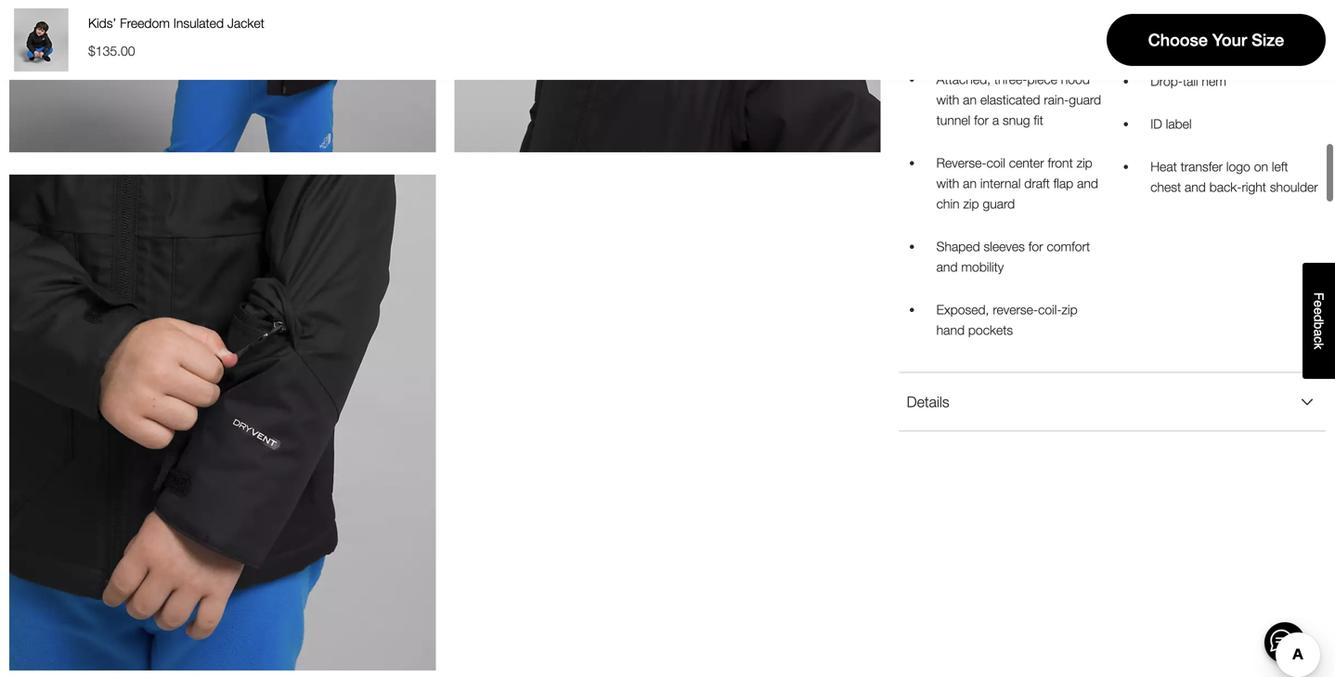 Task type: describe. For each thing, give the bounding box(es) containing it.
flap
[[1054, 176, 1074, 191]]

pockets
[[969, 322, 1013, 338]]

drop-tail hem
[[1151, 73, 1227, 89]]

tunnel
[[937, 112, 971, 128]]

front
[[1048, 155, 1073, 170]]

powder skirt
[[1151, 31, 1221, 46]]

k
[[1312, 343, 1327, 349]]

kids' freedom insulated jacket
[[88, 15, 265, 31]]

f
[[1312, 292, 1327, 300]]

jacket
[[227, 15, 265, 31]]

coil
[[987, 155, 1006, 170]]

size
[[1252, 30, 1285, 50]]

attached, three-piece hood with an elasticated rain-guard tunnel for a snug fit
[[937, 72, 1101, 128]]

1 e from the top
[[1312, 300, 1327, 308]]

comfort
[[1047, 239, 1090, 254]]

label
[[1166, 116, 1192, 131]]

and inside shaped sleeves for comfort and mobility
[[937, 259, 958, 274]]

mobility
[[962, 259, 1004, 274]]

three-
[[995, 72, 1028, 87]]

sleeves
[[984, 239, 1025, 254]]

for inside shaped sleeves for comfort and mobility
[[1029, 239, 1043, 254]]

guard inside attached, three-piece hood with an elasticated rain-guard tunnel for a snug fit
[[1069, 92, 1101, 107]]

center
[[1009, 155, 1044, 170]]

reverse-
[[937, 155, 987, 170]]

powder
[[1151, 31, 1194, 46]]

chin
[[937, 196, 960, 211]]

freedom
[[120, 15, 170, 31]]

$135.00
[[88, 43, 135, 59]]

exposed, reverse-coil-zip hand pockets
[[937, 302, 1078, 338]]

reverse-
[[993, 302, 1038, 317]]

snug
[[1003, 112, 1030, 128]]

and inside heat transfer logo on left chest and back-right shoulder
[[1185, 179, 1206, 195]]

kids'
[[88, 15, 116, 31]]

b
[[1312, 322, 1327, 329]]

guard inside reverse-coil center front zip with an internal draft flap and chin zip guard
[[983, 196, 1015, 211]]

heat transfer logo on left chest and back-right shoulder
[[1151, 159, 1318, 195]]

choose your size
[[1149, 30, 1285, 50]]

left
[[1272, 159, 1289, 174]]

2 e from the top
[[1312, 308, 1327, 315]]

piece
[[1028, 72, 1058, 87]]

hem
[[1202, 73, 1227, 89]]

transfer
[[1181, 159, 1223, 174]]

https://images.thenorthface.com/is/image/thenorthface/nf0a82yj_jk3_hero?$color swatch$ image
[[9, 8, 72, 72]]

tail
[[1183, 73, 1199, 89]]

your
[[1213, 30, 1247, 50]]

and inside reverse-coil center front zip with an internal draft flap and chin zip guard
[[1077, 176, 1099, 191]]

insulated
[[173, 15, 224, 31]]

attached,
[[937, 72, 991, 87]]

internal
[[981, 176, 1021, 191]]

f e e d b a c k
[[1312, 292, 1327, 349]]

choose
[[1149, 30, 1208, 50]]

skirt
[[1198, 31, 1221, 46]]

id
[[1151, 116, 1163, 131]]

zip inside exposed, reverse-coil-zip hand pockets
[[1062, 302, 1078, 317]]

an inside attached, three-piece hood with an elasticated rain-guard tunnel for a snug fit
[[963, 92, 977, 107]]

logo
[[1227, 159, 1251, 174]]

1 vertical spatial zip
[[963, 196, 979, 211]]

f e e d b a c k button
[[1303, 263, 1335, 379]]

details
[[907, 393, 950, 410]]



Task type: vqa. For each thing, say whether or not it's contained in the screenshot.
Shop Snow link at the top Shop
no



Task type: locate. For each thing, give the bounding box(es) containing it.
for right tunnel
[[974, 112, 989, 128]]

and down transfer
[[1185, 179, 1206, 195]]

e up d at the right
[[1312, 300, 1327, 308]]

1 vertical spatial with
[[937, 176, 960, 191]]

chest
[[1151, 179, 1181, 195]]

and right flap
[[1077, 176, 1099, 191]]

1 horizontal spatial guard
[[1069, 92, 1101, 107]]

0 horizontal spatial guard
[[983, 196, 1015, 211]]

a inside button
[[1312, 329, 1327, 336]]

hood
[[1061, 72, 1090, 87]]

0 vertical spatial an
[[963, 92, 977, 107]]

and
[[1077, 176, 1099, 191], [1185, 179, 1206, 195], [937, 259, 958, 274]]

an down reverse-
[[963, 176, 977, 191]]

an
[[963, 92, 977, 107], [963, 176, 977, 191]]

fit
[[1034, 112, 1044, 128]]

id label
[[1151, 116, 1192, 131]]

0 horizontal spatial for
[[974, 112, 989, 128]]

and down shaped
[[937, 259, 958, 274]]

0 horizontal spatial a
[[993, 112, 999, 128]]

for inside attached, three-piece hood with an elasticated rain-guard tunnel for a snug fit
[[974, 112, 989, 128]]

e up b
[[1312, 308, 1327, 315]]

d
[[1312, 315, 1327, 322]]

2 horizontal spatial and
[[1185, 179, 1206, 195]]

reverse-coil center front zip with an internal draft flap and chin zip guard
[[937, 155, 1099, 211]]

e
[[1312, 300, 1327, 308], [1312, 308, 1327, 315]]

guard
[[1069, 92, 1101, 107], [983, 196, 1015, 211]]

1 vertical spatial an
[[963, 176, 977, 191]]

right
[[1242, 179, 1267, 195]]

back-
[[1210, 179, 1242, 195]]

0 horizontal spatial and
[[937, 259, 958, 274]]

zip right front
[[1077, 155, 1093, 170]]

1 vertical spatial guard
[[983, 196, 1015, 211]]

exposed,
[[937, 302, 989, 317]]

details button
[[900, 373, 1326, 430]]

zip
[[1077, 155, 1093, 170], [963, 196, 979, 211], [1062, 302, 1078, 317]]

guard down the "internal"
[[983, 196, 1015, 211]]

shaped
[[937, 239, 980, 254]]

zip right reverse-
[[1062, 302, 1078, 317]]

1 horizontal spatial and
[[1077, 176, 1099, 191]]

1 an from the top
[[963, 92, 977, 107]]

choose your size button
[[1107, 14, 1326, 66]]

drop-
[[1151, 73, 1183, 89]]

zip right chin
[[963, 196, 979, 211]]

1 with from the top
[[937, 92, 960, 107]]

0 vertical spatial zip
[[1077, 155, 1093, 170]]

for
[[974, 112, 989, 128], [1029, 239, 1043, 254]]

on
[[1254, 159, 1269, 174]]

with inside attached, three-piece hood with an elasticated rain-guard tunnel for a snug fit
[[937, 92, 960, 107]]

0 vertical spatial a
[[993, 112, 999, 128]]

0 vertical spatial guard
[[1069, 92, 1101, 107]]

2 an from the top
[[963, 176, 977, 191]]

shaped sleeves for comfort and mobility
[[937, 239, 1090, 274]]

a left snug
[[993, 112, 999, 128]]

rain-
[[1044, 92, 1069, 107]]

hand
[[937, 322, 965, 338]]

1 vertical spatial a
[[1312, 329, 1327, 336]]

guard down hood
[[1069, 92, 1101, 107]]

for right sleeves
[[1029, 239, 1043, 254]]

an down attached, on the right
[[963, 92, 977, 107]]

0 vertical spatial with
[[937, 92, 960, 107]]

coil-
[[1038, 302, 1062, 317]]

1 vertical spatial for
[[1029, 239, 1043, 254]]

shoulder
[[1270, 179, 1318, 195]]

a
[[993, 112, 999, 128], [1312, 329, 1327, 336]]

heat
[[1151, 159, 1177, 174]]

a inside attached, three-piece hood with an elasticated rain-guard tunnel for a snug fit
[[993, 112, 999, 128]]

c
[[1312, 336, 1327, 343]]

a up k
[[1312, 329, 1327, 336]]

2 with from the top
[[937, 176, 960, 191]]

with inside reverse-coil center front zip with an internal draft flap and chin zip guard
[[937, 176, 960, 191]]

elasticated
[[981, 92, 1041, 107]]

1 horizontal spatial for
[[1029, 239, 1043, 254]]

2 vertical spatial zip
[[1062, 302, 1078, 317]]

1 horizontal spatial a
[[1312, 329, 1327, 336]]

draft
[[1025, 176, 1050, 191]]

with up chin
[[937, 176, 960, 191]]

with
[[937, 92, 960, 107], [937, 176, 960, 191]]

an inside reverse-coil center front zip with an internal draft flap and chin zip guard
[[963, 176, 977, 191]]

0 vertical spatial for
[[974, 112, 989, 128]]

with up tunnel
[[937, 92, 960, 107]]



